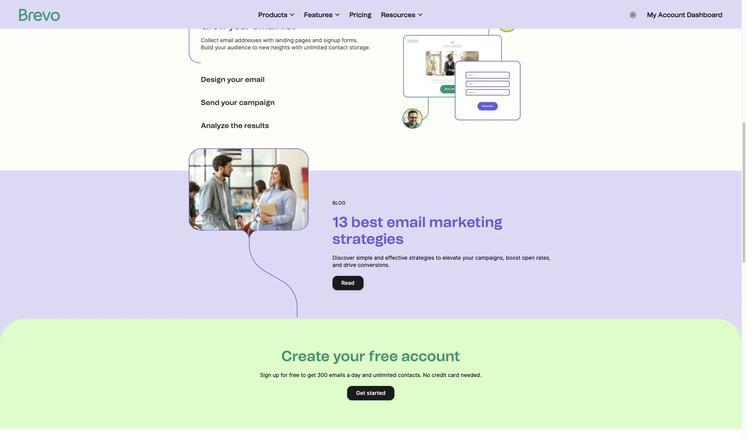 Task type: locate. For each thing, give the bounding box(es) containing it.
started
[[367, 390, 386, 396]]

email inside 13 best email marketing strategies
[[387, 214, 426, 231]]

elevate
[[443, 255, 461, 261]]

heights
[[271, 44, 290, 51]]

and
[[313, 37, 322, 43], [374, 255, 384, 261], [333, 262, 342, 268], [362, 372, 372, 379]]

addresses
[[235, 37, 262, 43]]

up
[[273, 372, 279, 379]]

to left new
[[253, 44, 258, 51]]

conversions.
[[358, 262, 390, 268]]

0 horizontal spatial with
[[263, 37, 274, 43]]

0 horizontal spatial strategies
[[333, 230, 404, 248]]

and right pages at the left of page
[[313, 37, 322, 43]]

cta image image
[[189, 149, 309, 238]]

1 horizontal spatial strategies
[[409, 255, 435, 261]]

0 horizontal spatial to
[[253, 44, 258, 51]]

list
[[281, 20, 296, 32]]

your for create
[[333, 348, 366, 365]]

simple
[[356, 255, 373, 261]]

no
[[423, 372, 431, 379]]

2 horizontal spatial to
[[436, 255, 441, 261]]

credit
[[432, 372, 447, 379]]

free
[[369, 348, 398, 365], [289, 372, 300, 379]]

discover
[[333, 255, 355, 261]]

1 vertical spatial strategies
[[409, 255, 435, 261]]

and up the conversions.
[[374, 255, 384, 261]]

free up sign up for free to get 300 emails a day and unlimited contacts. no credit card needed.
[[369, 348, 398, 365]]

your for send
[[221, 98, 237, 107]]

strategies
[[333, 230, 404, 248], [409, 255, 435, 261]]

read
[[342, 280, 355, 286]]

campaigns,
[[476, 255, 505, 261]]

to
[[253, 44, 258, 51], [436, 255, 441, 261], [301, 372, 306, 379]]

with up new
[[263, 37, 274, 43]]

send
[[201, 98, 220, 107]]

1 horizontal spatial with
[[292, 44, 303, 51]]

your right design
[[227, 75, 243, 84]]

design your email button
[[189, 73, 371, 86]]

send your campaign button
[[189, 96, 371, 109]]

with
[[263, 37, 274, 43], [292, 44, 303, 51]]

effective
[[385, 255, 408, 261]]

pricing link
[[350, 11, 372, 19]]

email for grow
[[253, 20, 279, 32]]

0 vertical spatial to
[[253, 44, 258, 51]]

create your free account
[[282, 348, 460, 365]]

1 horizontal spatial free
[[369, 348, 398, 365]]

strategies for email
[[333, 230, 404, 248]]

strategies up the "simple"
[[333, 230, 404, 248]]

and right day
[[362, 372, 372, 379]]

your right send
[[221, 98, 237, 107]]

with down pages at the left of page
[[292, 44, 303, 51]]

account
[[659, 11, 686, 19]]

your down collect
[[215, 44, 226, 51]]

products link
[[259, 11, 295, 19]]

0 vertical spatial unlimited
[[304, 44, 327, 51]]

0 vertical spatial free
[[369, 348, 398, 365]]

email inside button
[[245, 75, 265, 84]]

strategies inside the discover simple and effective strategies to elevate your campaigns, boost open rates, and drive conversions.
[[409, 255, 435, 261]]

collect email addresses with landing pages and signup forms. build your audience to new heights with unlimited contact storage.
[[201, 37, 371, 51]]

rates,
[[537, 255, 551, 261]]

send your campaign
[[201, 98, 275, 107]]

get
[[308, 372, 316, 379]]

to left get
[[301, 372, 306, 379]]

to left elevate
[[436, 255, 441, 261]]

to inside collect email addresses with landing pages and signup forms. build your audience to new heights with unlimited contact storage.
[[253, 44, 258, 51]]

0 horizontal spatial unlimited
[[304, 44, 327, 51]]

0 vertical spatial strategies
[[333, 230, 404, 248]]

free right for
[[289, 372, 300, 379]]

contacts.
[[398, 372, 422, 379]]

2 vertical spatial to
[[301, 372, 306, 379]]

unlimited
[[304, 44, 327, 51], [373, 372, 397, 379]]

0 horizontal spatial free
[[289, 372, 300, 379]]

resources link
[[381, 11, 423, 19]]

marketing
[[429, 214, 503, 231]]

1 vertical spatial to
[[436, 255, 441, 261]]

your up a
[[333, 348, 366, 365]]

1 vertical spatial free
[[289, 372, 300, 379]]

email
[[253, 20, 279, 32], [220, 37, 234, 43], [245, 75, 265, 84], [387, 214, 426, 231]]

strategies inside 13 best email marketing strategies
[[333, 230, 404, 248]]

best
[[351, 214, 384, 231]]

button image
[[630, 12, 636, 18]]

unlimited down pages at the left of page
[[304, 44, 327, 51]]

strategies right "effective"
[[409, 255, 435, 261]]

features link
[[304, 11, 340, 19]]

strategies for and
[[409, 255, 435, 261]]

unlimited up started
[[373, 372, 397, 379]]

discover simple and effective strategies to elevate your campaigns, boost open rates, and drive conversions.
[[333, 255, 551, 268]]

your right elevate
[[463, 255, 474, 261]]

build
[[201, 44, 213, 51]]

your up addresses
[[229, 20, 251, 32]]

sign up for free to get 300 emails a day and unlimited contacts. no credit card needed.
[[260, 372, 482, 379]]

1 vertical spatial unlimited
[[373, 372, 397, 379]]

your
[[229, 20, 251, 32], [215, 44, 226, 51], [227, 75, 243, 84], [221, 98, 237, 107], [463, 255, 474, 261], [333, 348, 366, 365]]



Task type: describe. For each thing, give the bounding box(es) containing it.
email inside collect email addresses with landing pages and signup forms. build your audience to new heights with unlimited contact storage.
[[220, 37, 234, 43]]

your inside collect email addresses with landing pages and signup forms. build your audience to new heights with unlimited contact storage.
[[215, 44, 226, 51]]

card
[[448, 372, 460, 379]]

dashboard
[[687, 11, 723, 19]]

read button
[[333, 276, 364, 290]]

for
[[281, 372, 288, 379]]

analyze the results
[[201, 121, 269, 130]]

300
[[318, 372, 328, 379]]

open
[[522, 255, 535, 261]]

products
[[259, 11, 288, 19]]

campaign
[[239, 98, 275, 107]]

get started button
[[347, 386, 395, 401]]

my account dashboard
[[648, 11, 723, 19]]

a
[[347, 372, 350, 379]]

get
[[356, 390, 366, 396]]

forms.
[[342, 37, 358, 43]]

pages
[[296, 37, 311, 43]]

grow
[[201, 20, 227, 32]]

create
[[282, 348, 330, 365]]

storage.
[[350, 44, 371, 51]]

my
[[648, 11, 657, 19]]

new
[[259, 44, 270, 51]]

13 best email marketing strategies
[[333, 214, 503, 248]]

boost
[[506, 255, 521, 261]]

analyze the results button
[[189, 119, 371, 132]]

to inside the discover simple and effective strategies to elevate your campaigns, boost open rates, and drive conversions.
[[436, 255, 441, 261]]

unlimited inside collect email addresses with landing pages and signup forms. build your audience to new heights with unlimited contact storage.
[[304, 44, 327, 51]]

landing
[[275, 37, 294, 43]]

design
[[201, 75, 226, 84]]

needed.
[[461, 372, 482, 379]]

get started
[[356, 390, 386, 396]]

audience
[[228, 44, 251, 51]]

blog
[[333, 200, 346, 206]]

emails
[[329, 372, 346, 379]]

pricing
[[350, 11, 372, 19]]

1 vertical spatial with
[[292, 44, 303, 51]]

sign
[[260, 372, 271, 379]]

analyze
[[201, 121, 229, 130]]

and down discover
[[333, 262, 342, 268]]

features
[[304, 11, 333, 19]]

collect
[[201, 37, 219, 43]]

results
[[244, 121, 269, 130]]

grow your email list
[[201, 20, 296, 32]]

your for grow
[[229, 20, 251, 32]]

signup
[[324, 37, 341, 43]]

1 horizontal spatial unlimited
[[373, 372, 397, 379]]

design your email
[[201, 75, 265, 84]]

contact
[[329, 44, 348, 51]]

your inside the discover simple and effective strategies to elevate your campaigns, boost open rates, and drive conversions.
[[463, 255, 474, 261]]

1 horizontal spatial to
[[301, 372, 306, 379]]

email for design
[[245, 75, 265, 84]]

drive
[[344, 262, 356, 268]]

resources
[[381, 11, 416, 19]]

my account dashboard link
[[648, 11, 723, 19]]

account
[[402, 348, 460, 365]]

email for 13
[[387, 214, 426, 231]]

13
[[333, 214, 348, 231]]

brevo image
[[19, 9, 60, 21]]

0 vertical spatial with
[[263, 37, 274, 43]]

day
[[352, 372, 361, 379]]

your for design
[[227, 75, 243, 84]]

and inside collect email addresses with landing pages and signup forms. build your audience to new heights with unlimited contact storage.
[[313, 37, 322, 43]]

home hero image image
[[402, 10, 522, 130]]

the
[[231, 121, 243, 130]]



Task type: vqa. For each thing, say whether or not it's contained in the screenshot.
middle To
yes



